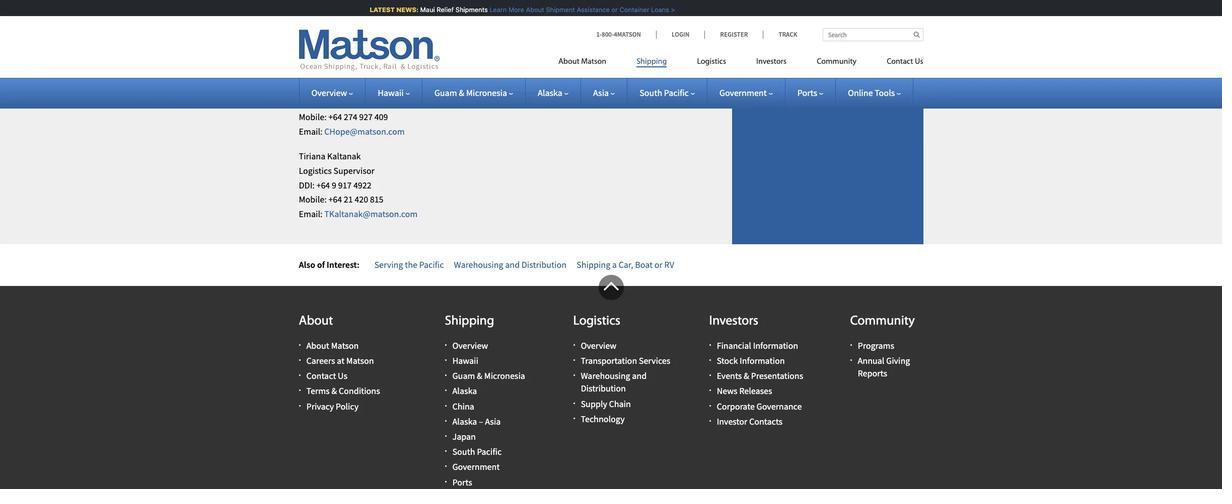 Task type: locate. For each thing, give the bounding box(es) containing it.
0 vertical spatial guam
[[434, 87, 457, 99]]

0 horizontal spatial logistics
[[299, 165, 332, 177]]

us
[[915, 58, 923, 66], [338, 371, 347, 382]]

warehousing and distribution link
[[454, 259, 567, 271], [581, 371, 647, 395]]

0 horizontal spatial hawaii
[[378, 87, 404, 99]]

reports
[[858, 368, 887, 380]]

None search field
[[823, 28, 923, 41]]

1 vertical spatial us
[[338, 371, 347, 382]]

community up online
[[817, 58, 857, 66]]

about inside top menu navigation
[[559, 58, 580, 66]]

overview inside overview transportation services warehousing and distribution supply chain technology
[[581, 340, 616, 352]]

tkaltanak@matson.com
[[324, 209, 418, 220]]

9 left 909
[[332, 97, 336, 109]]

news releases link
[[717, 386, 772, 398]]

or left rv
[[655, 259, 663, 271]]

1 horizontal spatial contact
[[887, 58, 913, 66]]

overview transportation services warehousing and distribution supply chain technology
[[581, 340, 670, 425]]

investor
[[717, 416, 748, 428]]

matson inside top menu navigation
[[581, 58, 606, 66]]

0 vertical spatial shipping
[[637, 58, 667, 66]]

ports link down japan
[[452, 477, 472, 489]]

1 mobile: from the top
[[299, 111, 327, 123]]

hawaii up china link
[[452, 356, 478, 367]]

ddi: inside tiriana kaltanak logistics supervisor ddi: +64 9 917 4922 mobile: +64 21 420 815 email: tkaltanak@matson.com
[[299, 180, 315, 191]]

car,
[[619, 259, 633, 271]]

south down shipping link
[[640, 87, 662, 99]]

logistics down backtop image
[[573, 315, 620, 329]]

pacific down shipping link
[[664, 87, 689, 99]]

0 vertical spatial south
[[640, 87, 662, 99]]

asia inside overview hawaii guam & micronesia alaska china alaska – asia japan south pacific government ports
[[485, 416, 501, 428]]

302 left '2204'
[[400, 29, 414, 40]]

0 vertical spatial asia
[[593, 87, 609, 99]]

email: inside campbell hope technical manager ddi: +64 9 909 5092 mobile: +64 274 927 409 email: chope@matson.com
[[299, 126, 323, 138]]

section
[[719, 0, 936, 245]]

0 vertical spatial investors
[[756, 58, 787, 66]]

government link down top menu navigation
[[720, 87, 773, 99]]

0 horizontal spatial or
[[607, 6, 614, 14]]

0 vertical spatial community
[[817, 58, 857, 66]]

1 horizontal spatial distribution
[[581, 383, 626, 395]]

careers
[[306, 356, 335, 367]]

about matson link down 1-
[[559, 53, 621, 74]]

1 vertical spatial guam
[[452, 371, 475, 382]]

& inside overview hawaii guam & micronesia alaska china alaska – asia japan south pacific government ports
[[477, 371, 482, 382]]

shipping
[[637, 58, 667, 66], [577, 259, 610, 271], [445, 315, 494, 329]]

about
[[522, 6, 540, 14], [559, 58, 580, 66], [299, 315, 333, 329], [306, 340, 329, 352]]

0 vertical spatial ports link
[[798, 87, 823, 99]]

maui
[[416, 6, 431, 14]]

latest
[[365, 6, 391, 14]]

financial information stock information events & presentations news releases corporate governance investor contacts
[[717, 340, 803, 428]]

ddi: down tiriana
[[299, 180, 315, 191]]

mobile: for tkaltanak@matson.com
[[299, 194, 327, 206]]

1 vertical spatial asia
[[485, 416, 501, 428]]

1 horizontal spatial asia
[[593, 87, 609, 99]]

community up programs link
[[850, 315, 915, 329]]

0 vertical spatial hawaii link
[[378, 87, 410, 99]]

distribution
[[522, 259, 567, 271], [581, 383, 626, 395]]

0 vertical spatial matson
[[581, 58, 606, 66]]

0 horizontal spatial overview
[[311, 87, 347, 99]]

0 horizontal spatial about matson link
[[306, 340, 359, 352]]

track
[[779, 30, 797, 39]]

matson right 'at' on the left of the page
[[346, 356, 374, 367]]

latest news: maui relief shipments learn more about shipment assistance or container loans >
[[365, 6, 671, 14]]

1 horizontal spatial alaska link
[[538, 87, 569, 99]]

2 horizontal spatial overview link
[[581, 340, 616, 352]]

campbell hope technical manager ddi: +64 9 909 5092 mobile: +64 274 927 409 email: chope@matson.com
[[299, 68, 405, 138]]

contact down careers
[[306, 371, 336, 382]]

1 horizontal spatial contact us link
[[872, 53, 923, 74]]

+64 right phone:
[[378, 29, 392, 40]]

1 horizontal spatial about matson link
[[559, 53, 621, 74]]

pacific right the at the bottom
[[419, 259, 444, 271]]

logistics inside footer
[[573, 315, 620, 329]]

about for about matson
[[559, 58, 580, 66]]

investors inside top menu navigation
[[756, 58, 787, 66]]

guam & micronesia
[[434, 87, 507, 99]]

1 vertical spatial warehousing
[[581, 371, 630, 382]]

alaska – asia link
[[452, 416, 501, 428]]

contact us link up tools
[[872, 53, 923, 74]]

logistics inside top menu navigation
[[697, 58, 726, 66]]

matson
[[581, 58, 606, 66], [331, 340, 359, 352], [346, 356, 374, 367]]

terms
[[306, 386, 330, 398]]

0 vertical spatial alaska
[[538, 87, 562, 99]]

0 vertical spatial email:
[[299, 126, 323, 138]]

1 horizontal spatial or
[[655, 259, 663, 271]]

community inside "community" link
[[817, 58, 857, 66]]

0 horizontal spatial south
[[452, 447, 475, 458]]

alaska link for china link
[[452, 386, 477, 398]]

government down japan "link"
[[452, 462, 500, 474]]

matson down 1-
[[581, 58, 606, 66]]

distribution inside overview transportation services warehousing and distribution supply chain technology
[[581, 383, 626, 395]]

+64 left 21
[[329, 194, 342, 206]]

2 mobile: from the top
[[299, 194, 327, 206]]

email:
[[299, 126, 323, 138], [299, 209, 323, 220]]

302
[[400, 29, 414, 40], [337, 43, 351, 55]]

login
[[672, 30, 690, 39]]

alaska up japan "link"
[[452, 416, 477, 428]]

hawaii link
[[378, 87, 410, 99], [452, 356, 478, 367]]

tools
[[875, 87, 895, 99]]

investors up the financial
[[709, 315, 758, 329]]

2 horizontal spatial shipping
[[637, 58, 667, 66]]

mobile: inside tiriana kaltanak logistics supervisor ddi: +64 9 917 4922 mobile: +64 21 420 815 email: tkaltanak@matson.com
[[299, 194, 327, 206]]

2 email: from the top
[[299, 209, 323, 220]]

serving the pacific
[[374, 259, 444, 271]]

& inside financial information stock information events & presentations news releases corporate governance investor contacts
[[744, 371, 749, 382]]

1 horizontal spatial south
[[640, 87, 662, 99]]

about for about matson careers at matson contact us terms & conditions privacy policy
[[306, 340, 329, 352]]

9 left 917
[[332, 180, 336, 191]]

1 vertical spatial shipping
[[577, 259, 610, 271]]

investors link
[[741, 53, 802, 74]]

1 vertical spatial warehousing and distribution link
[[581, 371, 647, 395]]

0 horizontal spatial distribution
[[522, 259, 567, 271]]

about matson link
[[559, 53, 621, 74], [306, 340, 359, 352]]

9 down the news:
[[394, 29, 398, 40]]

1 horizontal spatial ports
[[798, 87, 817, 99]]

9 for 1010
[[394, 29, 398, 40]]

stock
[[717, 356, 738, 367]]

+64
[[378, 29, 392, 40], [316, 43, 329, 55], [316, 97, 330, 109], [329, 111, 342, 123], [316, 180, 330, 191], [329, 194, 342, 206]]

2 vertical spatial logistics
[[573, 315, 620, 329]]

alaska up china link
[[452, 386, 477, 398]]

news
[[717, 386, 738, 398]]

1 horizontal spatial us
[[915, 58, 923, 66]]

alaska link for "asia" link
[[538, 87, 569, 99]]

or left the container
[[607, 6, 614, 14]]

contact us link down careers
[[306, 371, 347, 382]]

interest:
[[327, 259, 360, 271]]

about for about
[[299, 315, 333, 329]]

overview link for logistics
[[581, 340, 616, 352]]

alaska link up china link
[[452, 386, 477, 398]]

matson up 'at' on the left of the page
[[331, 340, 359, 352]]

0 horizontal spatial government
[[452, 462, 500, 474]]

1 vertical spatial distribution
[[581, 383, 626, 395]]

manager
[[337, 82, 369, 94]]

0 vertical spatial ddi:
[[299, 97, 315, 109]]

1 vertical spatial pacific
[[419, 259, 444, 271]]

contact up tools
[[887, 58, 913, 66]]

1 horizontal spatial government link
[[720, 87, 773, 99]]

japan link
[[452, 432, 476, 443]]

shipping inside top menu navigation
[[637, 58, 667, 66]]

pacific down –
[[477, 447, 502, 458]]

mobile: down technical on the left of page
[[299, 111, 327, 123]]

ddi: down technical on the left of page
[[299, 97, 315, 109]]

supervisor
[[334, 165, 375, 177]]

0 horizontal spatial warehousing and distribution link
[[454, 259, 567, 271]]

terms & conditions link
[[306, 386, 380, 398]]

information up "events & presentations" link
[[740, 356, 785, 367]]

about matson link up careers at matson link
[[306, 340, 359, 352]]

pacific inside overview hawaii guam & micronesia alaska china alaska – asia japan south pacific government ports
[[477, 447, 502, 458]]

south pacific link down shipping link
[[640, 87, 695, 99]]

register link
[[705, 30, 763, 39]]

asia
[[593, 87, 609, 99], [485, 416, 501, 428]]

0 horizontal spatial ports link
[[452, 477, 472, 489]]

274
[[344, 111, 357, 123]]

2 horizontal spatial pacific
[[664, 87, 689, 99]]

0 vertical spatial micronesia
[[466, 87, 507, 99]]

1 horizontal spatial government
[[720, 87, 767, 99]]

0 horizontal spatial 302
[[337, 43, 351, 55]]

mobile: left 21
[[299, 194, 327, 206]]

conditions
[[339, 386, 380, 398]]

logistics down 'register' link
[[697, 58, 726, 66]]

community
[[817, 58, 857, 66], [850, 315, 915, 329]]

about inside about matson careers at matson contact us terms & conditions privacy policy
[[306, 340, 329, 352]]

0 vertical spatial about matson link
[[559, 53, 621, 74]]

1 horizontal spatial warehousing
[[581, 371, 630, 382]]

south down japan
[[452, 447, 475, 458]]

1 vertical spatial hawaii
[[452, 356, 478, 367]]

us inside about matson careers at matson contact us terms & conditions privacy policy
[[338, 371, 347, 382]]

1 horizontal spatial overview link
[[452, 340, 488, 352]]

us down search image
[[915, 58, 923, 66]]

contact
[[887, 58, 913, 66], [306, 371, 336, 382]]

about matson link for shipping link
[[559, 53, 621, 74]]

ports down "community" link
[[798, 87, 817, 99]]

1 vertical spatial ports
[[452, 477, 472, 489]]

0 vertical spatial government
[[720, 87, 767, 99]]

1 ddi: from the top
[[299, 97, 315, 109]]

corporate
[[717, 401, 755, 413]]

backtop image
[[599, 275, 624, 300]]

0 horizontal spatial asia
[[485, 416, 501, 428]]

Search search field
[[823, 28, 923, 41]]

0 vertical spatial south pacific link
[[640, 87, 695, 99]]

mobile: inside campbell hope technical manager ddi: +64 9 909 5092 mobile: +64 274 927 409 email: chope@matson.com
[[299, 111, 327, 123]]

9 down zealand
[[331, 43, 336, 55]]

9
[[394, 29, 398, 40], [331, 43, 336, 55], [332, 97, 336, 109], [332, 180, 336, 191]]

transportation services link
[[581, 356, 670, 367]]

0 horizontal spatial and
[[505, 259, 520, 271]]

overview for overview
[[311, 87, 347, 99]]

2 ddi: from the top
[[299, 180, 315, 191]]

+64 left 274
[[329, 111, 342, 123]]

asia right –
[[485, 416, 501, 428]]

footer
[[0, 275, 1222, 490]]

and
[[505, 259, 520, 271], [632, 371, 647, 382]]

south inside overview hawaii guam & micronesia alaska china alaska – asia japan south pacific government ports
[[452, 447, 475, 458]]

1 vertical spatial about matson link
[[306, 340, 359, 352]]

0 horizontal spatial shipping
[[445, 315, 494, 329]]

alaska link down about matson
[[538, 87, 569, 99]]

1 vertical spatial investors
[[709, 315, 758, 329]]

email: inside tiriana kaltanak logistics supervisor ddi: +64 9 917 4922 mobile: +64 21 420 815 email: tkaltanak@matson.com
[[299, 209, 323, 220]]

1 horizontal spatial and
[[632, 371, 647, 382]]

a
[[612, 259, 617, 271]]

information
[[753, 340, 798, 352], [740, 356, 785, 367]]

1 email: from the top
[[299, 126, 323, 138]]

overview for overview hawaii guam & micronesia alaska china alaska – asia japan south pacific government ports
[[452, 340, 488, 352]]

stock information link
[[717, 356, 785, 367]]

investors down track link
[[756, 58, 787, 66]]

us up terms & conditions link in the bottom left of the page
[[338, 371, 347, 382]]

1 vertical spatial ddi:
[[299, 180, 315, 191]]

investors
[[756, 58, 787, 66], [709, 315, 758, 329]]

0 vertical spatial alaska link
[[538, 87, 569, 99]]

1 vertical spatial contact
[[306, 371, 336, 382]]

campbell
[[299, 68, 335, 80]]

0 vertical spatial warehousing
[[454, 259, 503, 271]]

1 horizontal spatial 302
[[400, 29, 414, 40]]

releases
[[739, 386, 772, 398]]

hope
[[337, 68, 357, 80]]

government link down japan "link"
[[452, 462, 500, 474]]

800-
[[602, 30, 614, 39]]

1 vertical spatial government
[[452, 462, 500, 474]]

also
[[299, 259, 315, 271]]

logistics down tiriana
[[299, 165, 332, 177]]

south pacific link down japan
[[452, 447, 502, 458]]

mobile: for chope@matson.com
[[299, 111, 327, 123]]

1 horizontal spatial logistics
[[573, 315, 620, 329]]

alaska down about matson
[[538, 87, 562, 99]]

1 vertical spatial government link
[[452, 462, 500, 474]]

tkaltanak@matson.com link
[[324, 209, 418, 220]]

1 horizontal spatial warehousing and distribution link
[[581, 371, 647, 395]]

us inside top menu navigation
[[915, 58, 923, 66]]

1 vertical spatial micronesia
[[484, 371, 525, 382]]

of
[[317, 259, 325, 271]]

ports link down "community" link
[[798, 87, 823, 99]]

ports down japan
[[452, 477, 472, 489]]

0 horizontal spatial contact
[[306, 371, 336, 382]]

email: for campbell hope technical manager ddi: +64 9 909 5092 mobile: +64 274 927 409 email: chope@matson.com
[[299, 126, 323, 138]]

0 vertical spatial mobile:
[[299, 111, 327, 123]]

0 horizontal spatial government link
[[452, 462, 500, 474]]

government inside overview hawaii guam & micronesia alaska china alaska – asia japan south pacific government ports
[[452, 462, 500, 474]]

1 vertical spatial email:
[[299, 209, 323, 220]]

ports
[[798, 87, 817, 99], [452, 477, 472, 489]]

programs annual giving reports
[[858, 340, 910, 380]]

9 inside campbell hope technical manager ddi: +64 9 909 5092 mobile: +64 274 927 409 email: chope@matson.com
[[332, 97, 336, 109]]

ddi: inside campbell hope technical manager ddi: +64 9 909 5092 mobile: +64 274 927 409 email: chope@matson.com
[[299, 97, 315, 109]]

overview inside overview hawaii guam & micronesia alaska china alaska – asia japan south pacific government ports
[[452, 340, 488, 352]]

0 vertical spatial government link
[[720, 87, 773, 99]]

1 horizontal spatial hawaii link
[[452, 356, 478, 367]]

815
[[370, 194, 384, 206]]

0 vertical spatial guam & micronesia link
[[434, 87, 513, 99]]

hawaii up 409
[[378, 87, 404, 99]]

hawaii link up 409
[[378, 87, 410, 99]]

2 horizontal spatial overview
[[581, 340, 616, 352]]

909
[[338, 97, 352, 109]]

0 vertical spatial us
[[915, 58, 923, 66]]

302 left 0096
[[337, 43, 351, 55]]

hawaii link for "asia" link
[[378, 87, 410, 99]]

0 horizontal spatial alaska link
[[452, 386, 477, 398]]

ports link
[[798, 87, 823, 99], [452, 477, 472, 489]]

9 inside tiriana kaltanak logistics supervisor ddi: +64 9 917 4922 mobile: +64 21 420 815 email: tkaltanak@matson.com
[[332, 180, 336, 191]]

asia down about matson
[[593, 87, 609, 99]]

information up stock information 'link' in the right bottom of the page
[[753, 340, 798, 352]]

government down top menu navigation
[[720, 87, 767, 99]]

1 horizontal spatial overview
[[452, 340, 488, 352]]

0 horizontal spatial south pacific link
[[452, 447, 502, 458]]

micronesia
[[466, 87, 507, 99], [484, 371, 525, 382]]

hawaii link up china link
[[452, 356, 478, 367]]

+64 left 917
[[316, 180, 330, 191]]

1 vertical spatial or
[[655, 259, 663, 271]]

hawaii
[[378, 87, 404, 99], [452, 356, 478, 367]]

guam & micronesia link
[[434, 87, 513, 99], [452, 371, 525, 382]]

1 vertical spatial logistics
[[299, 165, 332, 177]]

2 vertical spatial pacific
[[477, 447, 502, 458]]



Task type: vqa. For each thing, say whether or not it's contained in the screenshot.
PARTY
no



Task type: describe. For each thing, give the bounding box(es) containing it.
contact inside about matson careers at matson contact us terms & conditions privacy policy
[[306, 371, 336, 382]]

tiriana
[[299, 151, 325, 162]]

top menu navigation
[[559, 53, 923, 74]]

investor contacts link
[[717, 416, 783, 428]]

corporate governance link
[[717, 401, 802, 413]]

contact inside contact us link
[[887, 58, 913, 66]]

hawaii inside overview hawaii guam & micronesia alaska china alaska – asia japan south pacific government ports
[[452, 356, 478, 367]]

1 vertical spatial community
[[850, 315, 915, 329]]

and inside overview transportation services warehousing and distribution supply chain technology
[[632, 371, 647, 382]]

also of interest:
[[299, 259, 360, 271]]

1 vertical spatial 302
[[337, 43, 351, 55]]

0 vertical spatial and
[[505, 259, 520, 271]]

ddi: for ddi: +64 9 917 4922
[[299, 180, 315, 191]]

& inside about matson careers at matson contact us terms & conditions privacy policy
[[331, 386, 337, 398]]

+64 right fax:
[[316, 43, 329, 55]]

footer containing about
[[0, 275, 1222, 490]]

online
[[848, 87, 873, 99]]

2 vertical spatial matson
[[346, 356, 374, 367]]

events
[[717, 371, 742, 382]]

1 vertical spatial information
[[740, 356, 785, 367]]

auckland 1010 new zealand phone: +64 9 302 2204 fax: +64 9 302 0096
[[299, 14, 433, 55]]

blue matson logo with ocean, shipping, truck, rail and logistics written beneath it. image
[[299, 30, 440, 71]]

overview for overview transportation services warehousing and distribution supply chain technology
[[581, 340, 616, 352]]

relief
[[432, 6, 450, 14]]

0 vertical spatial information
[[753, 340, 798, 352]]

0 horizontal spatial overview link
[[311, 87, 353, 99]]

search image
[[914, 31, 920, 38]]

0 vertical spatial contact us link
[[872, 53, 923, 74]]

fax:
[[299, 43, 314, 55]]

events & presentations link
[[717, 371, 803, 382]]

community link
[[802, 53, 872, 74]]

more
[[504, 6, 520, 14]]

warehousing inside overview transportation services warehousing and distribution supply chain technology
[[581, 371, 630, 382]]

1 horizontal spatial south pacific link
[[640, 87, 695, 99]]

rv
[[664, 259, 674, 271]]

serving
[[374, 259, 403, 271]]

9 for kaltanak
[[332, 180, 336, 191]]

chope@matson.com
[[324, 126, 405, 138]]

technology link
[[581, 414, 625, 425]]

1 horizontal spatial shipping
[[577, 259, 610, 271]]

0 vertical spatial or
[[607, 6, 614, 14]]

1 horizontal spatial ports link
[[798, 87, 823, 99]]

chain
[[609, 399, 631, 410]]

zealand
[[318, 29, 348, 40]]

news:
[[392, 6, 414, 14]]

shipment
[[542, 6, 571, 14]]

supply
[[581, 399, 607, 410]]

420
[[355, 194, 368, 206]]

1-800-4matson
[[596, 30, 641, 39]]

logistics link
[[682, 53, 741, 74]]

shipping inside footer
[[445, 315, 494, 329]]

boat
[[635, 259, 653, 271]]

assistance
[[573, 6, 606, 14]]

0 vertical spatial pacific
[[664, 87, 689, 99]]

ddi: for ddi: +64 9 909 5092
[[299, 97, 315, 109]]

micronesia inside overview hawaii guam & micronesia alaska china alaska – asia japan south pacific government ports
[[484, 371, 525, 382]]

9 for hope
[[332, 97, 336, 109]]

2 vertical spatial alaska
[[452, 416, 477, 428]]

0 horizontal spatial pacific
[[419, 259, 444, 271]]

china
[[452, 401, 474, 413]]

loans
[[647, 6, 665, 14]]

investors inside footer
[[709, 315, 758, 329]]

0 vertical spatial warehousing and distribution link
[[454, 259, 567, 271]]

guam inside overview hawaii guam & micronesia alaska china alaska – asia japan south pacific government ports
[[452, 371, 475, 382]]

services
[[639, 356, 670, 367]]

1-
[[596, 30, 602, 39]]

matson for about matson
[[581, 58, 606, 66]]

917
[[338, 180, 352, 191]]

policy
[[336, 401, 359, 413]]

privacy
[[306, 401, 334, 413]]

asia link
[[593, 87, 615, 99]]

ports inside overview hawaii guam & micronesia alaska china alaska – asia japan south pacific government ports
[[452, 477, 472, 489]]

warehousing and distribution
[[454, 259, 567, 271]]

shipping a car, boat or rv link
[[577, 259, 674, 271]]

learn more about shipment assistance or container loans > link
[[485, 6, 671, 14]]

login link
[[656, 30, 705, 39]]

at
[[337, 356, 344, 367]]

409
[[374, 111, 388, 123]]

supply chain link
[[581, 399, 631, 410]]

overview link for shipping
[[452, 340, 488, 352]]

online tools link
[[848, 87, 901, 99]]

–
[[479, 416, 483, 428]]

careers at matson link
[[306, 356, 374, 367]]

email: for tiriana kaltanak logistics supervisor ddi: +64 9 917 4922 mobile: +64 21 420 815 email: tkaltanak@matson.com
[[299, 209, 323, 220]]

guam & micronesia link for "hawaii" link for china link
[[452, 371, 525, 382]]

shipments
[[451, 6, 484, 14]]

transportation
[[581, 356, 637, 367]]

about matson link for careers at matson link
[[306, 340, 359, 352]]

contact us
[[887, 58, 923, 66]]

learn
[[485, 6, 503, 14]]

shipping link
[[621, 53, 682, 74]]

hawaii link for china link
[[452, 356, 478, 367]]

technical
[[299, 82, 335, 94]]

auckland
[[299, 14, 334, 26]]

about matson
[[559, 58, 606, 66]]

1-800-4matson link
[[596, 30, 656, 39]]

0 vertical spatial ports
[[798, 87, 817, 99]]

guam & micronesia link for "asia" link "hawaii" link
[[434, 87, 513, 99]]

0 vertical spatial distribution
[[522, 259, 567, 271]]

annual giving reports link
[[858, 356, 910, 380]]

kaltanak
[[327, 151, 361, 162]]

phone:
[[350, 29, 377, 40]]

>
[[667, 6, 671, 14]]

4922
[[353, 180, 371, 191]]

annual
[[858, 356, 885, 367]]

0 horizontal spatial warehousing
[[454, 259, 503, 271]]

0 horizontal spatial contact us link
[[306, 371, 347, 382]]

2204
[[415, 29, 433, 40]]

tiriana kaltanak logistics supervisor ddi: +64 9 917 4922 mobile: +64 21 420 815 email: tkaltanak@matson.com
[[299, 151, 418, 220]]

+64 down technical on the left of page
[[316, 97, 330, 109]]

technology
[[581, 414, 625, 425]]

register
[[720, 30, 748, 39]]

track link
[[763, 30, 797, 39]]

serving the pacific link
[[374, 259, 444, 271]]

china link
[[452, 401, 474, 413]]

logistics inside tiriana kaltanak logistics supervisor ddi: +64 9 917 4922 mobile: +64 21 420 815 email: tkaltanak@matson.com
[[299, 165, 332, 177]]

matson for about matson careers at matson contact us terms & conditions privacy policy
[[331, 340, 359, 352]]

shipping a car, boat or rv
[[577, 259, 674, 271]]

1 vertical spatial alaska
[[452, 386, 477, 398]]

online tools
[[848, 87, 895, 99]]

1 vertical spatial ports link
[[452, 477, 472, 489]]

programs link
[[858, 340, 894, 352]]

1 vertical spatial south pacific link
[[452, 447, 502, 458]]

5092
[[353, 97, 371, 109]]

container
[[615, 6, 645, 14]]

japan
[[452, 432, 476, 443]]

privacy policy link
[[306, 401, 359, 413]]



